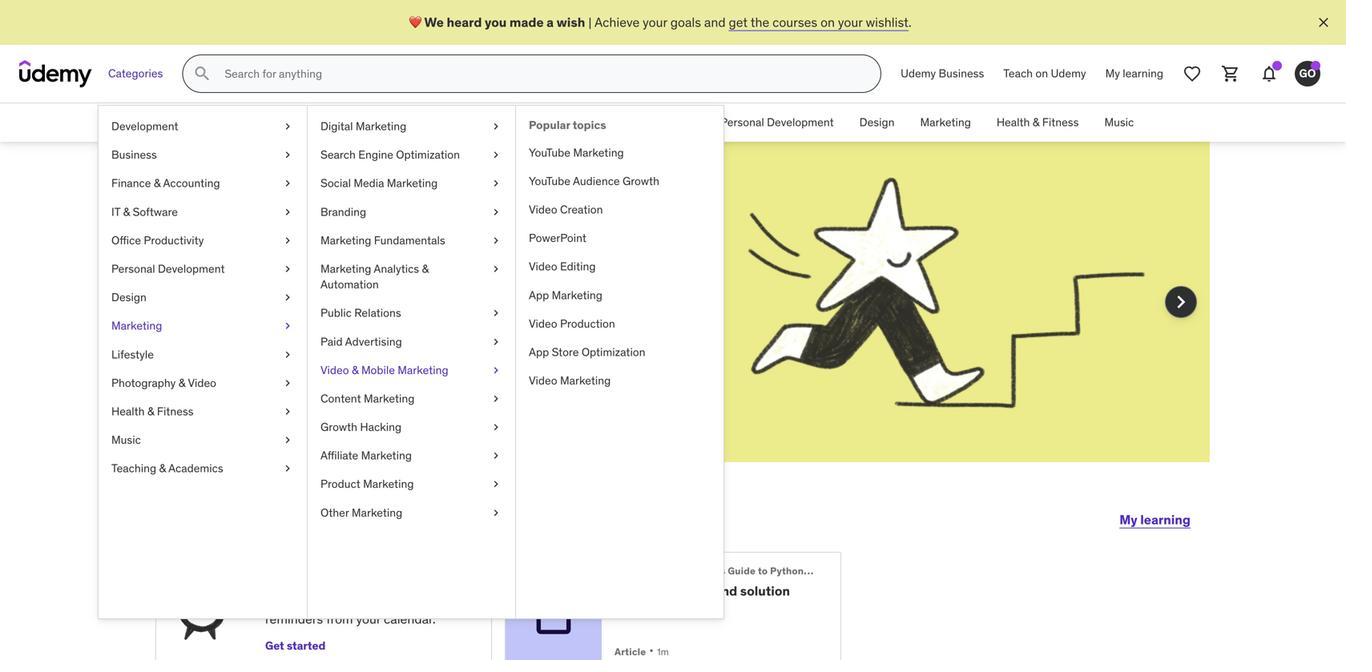Task type: vqa. For each thing, say whether or not it's contained in the screenshot.
- in the "Amazon Web Services (AWS) Certified - 4 Certifications!"
no



Task type: locate. For each thing, give the bounding box(es) containing it.
on right teach
[[1035, 66, 1048, 81]]

1 horizontal spatial to
[[758, 565, 768, 577]]

little up reminders
[[276, 593, 302, 610]]

business
[[939, 66, 984, 81], [305, 115, 350, 130], [111, 147, 157, 162]]

day up from
[[336, 593, 356, 610]]

office for health & fitness
[[602, 115, 632, 130]]

marketing up audience
[[573, 145, 624, 160]]

0 vertical spatial personal development link
[[708, 103, 847, 142]]

video down paid
[[320, 363, 349, 377]]

1 horizontal spatial finance & accounting link
[[363, 103, 497, 142]]

reap
[[238, 317, 263, 334]]

health & fitness down photography
[[111, 404, 194, 419]]

1 horizontal spatial personal development
[[720, 115, 834, 130]]

xsmall image
[[490, 119, 502, 134], [281, 147, 294, 163], [490, 176, 502, 191], [281, 261, 294, 277], [281, 290, 294, 305], [490, 305, 502, 321], [490, 334, 502, 350], [490, 391, 502, 407], [281, 432, 294, 448], [281, 461, 294, 476], [490, 476, 502, 492]]

development inside development link
[[111, 119, 178, 133]]

0 horizontal spatial accounting
[[163, 176, 220, 190]]

2 youtube from the top
[[529, 174, 570, 188]]

finance & accounting down development link
[[111, 176, 220, 190]]

0 horizontal spatial health
[[111, 404, 145, 419]]

0 horizontal spatial design
[[111, 290, 146, 305]]

youtube up video creation
[[529, 174, 570, 188]]

business up search at the left top
[[305, 115, 350, 130]]

content marketing
[[320, 391, 415, 406]]

design link for health & fitness
[[847, 103, 907, 142]]

on right courses
[[820, 14, 835, 30]]

business link for lifestyle
[[99, 141, 307, 169]]

0 vertical spatial office productivity
[[602, 115, 695, 130]]

xsmall image inside social media marketing link
[[490, 176, 502, 191]]

0 vertical spatial health & fitness
[[997, 115, 1079, 130]]

personal for health & fitness
[[720, 115, 764, 130]]

learning
[[1123, 66, 1163, 81], [457, 299, 503, 316], [1140, 511, 1191, 528]]

0 vertical spatial music
[[1104, 115, 1134, 130]]

optimization down video production "link"
[[582, 345, 645, 359]]

fitness for top the health & fitness link
[[1042, 115, 1079, 130]]

0 horizontal spatial it
[[111, 205, 120, 219]]

1 horizontal spatial personal
[[720, 115, 764, 130]]

1 vertical spatial the
[[266, 317, 285, 334]]

video for video editing
[[529, 259, 557, 274]]

little inside every day a little closer learning helps you reach your goals. keep learning and reap the rewards.
[[403, 212, 481, 253]]

submit search image
[[193, 64, 212, 83]]

marketing link up photography & video link
[[99, 312, 307, 340]]

1 vertical spatial health
[[111, 404, 145, 419]]

1 vertical spatial you
[[301, 299, 321, 316]]

health down teach
[[997, 115, 1030, 130]]

1 horizontal spatial it & software
[[510, 115, 577, 130]]

video creation
[[529, 202, 603, 217]]

xsmall image inside the health & fitness link
[[281, 404, 294, 419]]

digital marketing
[[320, 119, 406, 133]]

get the courses on your wishlist link
[[729, 14, 908, 30]]

business down development link
[[111, 147, 157, 162]]

affiliate
[[320, 448, 358, 463]]

0 vertical spatial software
[[531, 115, 577, 130]]

fitness down photography & video
[[157, 404, 194, 419]]

app for app store optimization
[[529, 345, 549, 359]]

article
[[615, 646, 646, 658]]

0 vertical spatial on
[[820, 14, 835, 30]]

my learning
[[1105, 66, 1163, 81], [1119, 511, 1191, 528]]

0 horizontal spatial office
[[111, 233, 141, 247]]

store
[[552, 345, 579, 359]]

programming
[[806, 565, 871, 577]]

1 vertical spatial marketing link
[[99, 312, 307, 340]]

video
[[529, 202, 557, 217], [529, 259, 557, 274], [529, 316, 557, 331], [320, 363, 349, 377], [529, 373, 557, 388], [188, 376, 216, 390]]

marketing inside "link"
[[398, 363, 448, 377]]

teaching & academics link
[[99, 454, 307, 483]]

little inside schedule time to learn a little each day adds up. get reminders from your calendar.
[[276, 593, 302, 610]]

video up store
[[529, 316, 557, 331]]

2 vertical spatial and
[[714, 583, 737, 599]]

shopping cart with 0 items image
[[1221, 64, 1240, 83]]

1 vertical spatial youtube
[[529, 174, 570, 188]]

it & software link for lifestyle
[[99, 198, 307, 226]]

xsmall image inside it & software link
[[281, 204, 294, 220]]

up.
[[390, 593, 407, 610]]

0 vertical spatial personal
[[720, 115, 764, 130]]

the inside every day a little closer learning helps you reach your goals. keep learning and reap the rewards.
[[266, 317, 285, 334]]

it for health & fitness
[[510, 115, 519, 130]]

1 vertical spatial little
[[276, 593, 302, 610]]

accounting
[[428, 115, 485, 130], [163, 176, 220, 190]]

0 horizontal spatial music
[[111, 433, 141, 447]]

1 youtube from the top
[[529, 145, 570, 160]]

0 vertical spatial health & fitness link
[[984, 103, 1092, 142]]

xsmall image inside content marketing link
[[490, 391, 502, 407]]

1 horizontal spatial finance & accounting
[[376, 115, 485, 130]]

0 horizontal spatial productivity
[[144, 233, 204, 247]]

1 vertical spatial and
[[213, 317, 235, 334]]

xsmall image inside development link
[[281, 119, 294, 134]]

get inside button
[[265, 639, 284, 653]]

video down store
[[529, 373, 557, 388]]

powerpoint
[[529, 231, 586, 245]]

design link
[[847, 103, 907, 142], [99, 283, 307, 312]]

xsmall image inside the design "link"
[[281, 290, 294, 305]]

paid advertising
[[320, 334, 402, 349]]

accounting up the search engine optimization link
[[428, 115, 485, 130]]

office productivity link up youtube audience growth 'link'
[[589, 103, 708, 142]]

marketing down the hacking
[[361, 448, 412, 463]]

0 vertical spatial finance & accounting
[[376, 115, 485, 130]]

product
[[320, 477, 360, 491]]

0 horizontal spatial growth
[[320, 420, 357, 434]]

marketing down udemy business "link"
[[920, 115, 971, 130]]

growth up the affiliate
[[320, 420, 357, 434]]

1 vertical spatial business
[[305, 115, 350, 130]]

growth
[[623, 174, 659, 188], [320, 420, 357, 434]]

get up calendar.
[[410, 593, 431, 610]]

affiliate marketing link
[[308, 442, 515, 470]]

xsmall image inside digital marketing link
[[490, 119, 502, 134]]

0 vertical spatial my learning link
[[1096, 54, 1173, 93]]

1 horizontal spatial fitness
[[1042, 115, 1079, 130]]

0 horizontal spatial health & fitness link
[[99, 397, 307, 426]]

xsmall image for office productivity
[[281, 233, 294, 248]]

finance
[[376, 115, 416, 130], [111, 176, 151, 190]]

teaching
[[111, 461, 156, 476]]

the ultimate beginners guide to python programming 11. homework and solution
[[615, 565, 871, 599]]

go link
[[1288, 54, 1327, 93]]

1 horizontal spatial you
[[485, 14, 507, 30]]

health & fitness link
[[984, 103, 1092, 142], [99, 397, 307, 426]]

optimization inside video & mobile marketing 'element'
[[582, 345, 645, 359]]

health & fitness down teach on udemy link
[[997, 115, 1079, 130]]

a
[[547, 14, 554, 30], [378, 212, 397, 253]]

0 vertical spatial my
[[1105, 66, 1120, 81]]

xsmall image for teaching & academics
[[281, 461, 294, 476]]

finance & accounting for lifestyle
[[111, 176, 220, 190]]

xsmall image inside growth hacking link
[[490, 419, 502, 435]]

xsmall image inside branding link
[[490, 204, 502, 220]]

0 vertical spatial health
[[997, 115, 1030, 130]]

marketing fundamentals
[[320, 233, 445, 247]]

personal for lifestyle
[[111, 262, 155, 276]]

beginners
[[677, 565, 725, 577]]

paid
[[320, 334, 343, 349]]

and down learning
[[213, 317, 235, 334]]

1 horizontal spatial business
[[305, 115, 350, 130]]

business for lifestyle
[[111, 147, 157, 162]]

youtube inside 'link'
[[529, 174, 570, 188]]

you inside every day a little closer learning helps you reach your goals. keep learning and reap the rewards.
[[301, 299, 321, 316]]

0 horizontal spatial health & fitness
[[111, 404, 194, 419]]

design
[[859, 115, 895, 130], [111, 290, 146, 305]]

1 horizontal spatial music link
[[1092, 103, 1147, 142]]

production
[[560, 316, 615, 331]]

and
[[704, 14, 726, 30], [213, 317, 235, 334], [714, 583, 737, 599]]

from
[[326, 611, 353, 628]]

advertising
[[345, 334, 402, 349]]

xsmall image for lifestyle
[[281, 347, 294, 362]]

the right "get"
[[751, 14, 769, 30]]

learning inside every day a little closer learning helps you reach your goals. keep learning and reap the rewards.
[[457, 299, 503, 316]]

other marketing link
[[308, 499, 515, 527]]

marketing link down udemy business "link"
[[907, 103, 984, 142]]

xsmall image for content marketing
[[490, 391, 502, 407]]

0 vertical spatial my learning
[[1105, 66, 1163, 81]]

to right time
[[356, 569, 369, 585]]

my
[[1105, 66, 1120, 81], [1119, 511, 1137, 528]]

2 app from the top
[[529, 345, 549, 359]]

0 horizontal spatial software
[[133, 205, 178, 219]]

app store optimization
[[529, 345, 645, 359]]

0 vertical spatial little
[[403, 212, 481, 253]]

1 vertical spatial design
[[111, 290, 146, 305]]

0 vertical spatial finance & accounting link
[[363, 103, 497, 142]]

wishlist
[[866, 14, 908, 30]]

1 horizontal spatial accounting
[[428, 115, 485, 130]]

udemy business
[[901, 66, 984, 81]]

growth down youtube marketing link
[[623, 174, 659, 188]]

audience
[[573, 174, 620, 188]]

udemy down .
[[901, 66, 936, 81]]

marketing link
[[907, 103, 984, 142], [99, 312, 307, 340]]

categories
[[108, 66, 163, 81]]

office productivity link up learning
[[99, 226, 307, 255]]

1 horizontal spatial office
[[602, 115, 632, 130]]

personal development
[[720, 115, 834, 130], [111, 262, 225, 276]]

digital
[[320, 119, 353, 133]]

development for health & fitness
[[767, 115, 834, 130]]

0 vertical spatial marketing link
[[907, 103, 984, 142]]

growth hacking
[[320, 420, 401, 434]]

my learning for the bottom the my learning link
[[1119, 511, 1191, 528]]

health & fitness link down photography & video
[[99, 397, 307, 426]]

powerpoint link
[[516, 224, 723, 253]]

app left store
[[529, 345, 549, 359]]

ultimate
[[634, 565, 675, 577]]

& inside "link"
[[352, 363, 359, 377]]

each
[[305, 593, 332, 610]]

0 horizontal spatial finance
[[111, 176, 151, 190]]

xsmall image inside the search engine optimization link
[[490, 147, 502, 163]]

1 vertical spatial office productivity link
[[99, 226, 307, 255]]

xsmall image
[[281, 119, 294, 134], [490, 147, 502, 163], [281, 176, 294, 191], [281, 204, 294, 220], [490, 204, 502, 220], [281, 233, 294, 248], [490, 233, 502, 248], [490, 261, 502, 277], [281, 318, 294, 334], [281, 347, 294, 362], [490, 362, 502, 378], [281, 375, 294, 391], [281, 404, 294, 419], [490, 419, 502, 435], [490, 448, 502, 464], [490, 505, 502, 521]]

video creation link
[[516, 195, 723, 224]]

xsmall image for search engine optimization
[[490, 147, 502, 163]]

finance for lifestyle
[[111, 176, 151, 190]]

video inside 'link'
[[529, 202, 557, 217]]

1 horizontal spatial health & fitness link
[[984, 103, 1092, 142]]

you
[[485, 14, 507, 30], [301, 299, 321, 316]]

xsmall image for other marketing
[[490, 505, 502, 521]]

0 vertical spatial it & software link
[[497, 103, 589, 142]]

and left "get"
[[704, 14, 726, 30]]

xsmall image inside teaching & academics link
[[281, 461, 294, 476]]

academics
[[168, 461, 223, 476]]

0 horizontal spatial business
[[111, 147, 157, 162]]

video down powerpoint at the left of page
[[529, 259, 557, 274]]

0 vertical spatial music link
[[1092, 103, 1147, 142]]

udemy right teach
[[1051, 66, 1086, 81]]

to up solution
[[758, 565, 768, 577]]

udemy inside "link"
[[901, 66, 936, 81]]

business left teach
[[939, 66, 984, 81]]

a up analytics
[[378, 212, 397, 253]]

xsmall image inside office productivity link
[[281, 233, 294, 248]]

1 vertical spatial accounting
[[163, 176, 220, 190]]

marketing up engine
[[356, 119, 406, 133]]

started
[[287, 639, 326, 653]]

you left made
[[485, 14, 507, 30]]

xsmall image inside paid advertising link
[[490, 334, 502, 350]]

xsmall image inside "product marketing" link
[[490, 476, 502, 492]]

every
[[213, 212, 308, 253]]

fitness down teach on udemy link
[[1042, 115, 1079, 130]]

little up 'marketing analytics & automation' link
[[403, 212, 481, 253]]

a
[[265, 593, 273, 610]]

1 horizontal spatial office productivity
[[602, 115, 695, 130]]

and down guide
[[714, 583, 737, 599]]

finance & accounting link for health & fitness
[[363, 103, 497, 142]]

1 vertical spatial finance & accounting link
[[99, 169, 307, 198]]

optimization down digital marketing link at the left
[[396, 147, 460, 162]]

app marketing link
[[516, 281, 723, 310]]

teach on udemy
[[1003, 66, 1086, 81]]

0 horizontal spatial office productivity link
[[99, 226, 307, 255]]

xsmall image for affiliate marketing
[[490, 448, 502, 464]]

0 horizontal spatial get
[[265, 639, 284, 653]]

time
[[325, 569, 353, 585]]

development for lifestyle
[[158, 262, 225, 276]]

xsmall image for personal development
[[281, 261, 294, 277]]

xsmall image inside marketing fundamentals link
[[490, 233, 502, 248]]

business inside "link"
[[939, 66, 984, 81]]

lifestyle link
[[99, 340, 307, 369]]

0 vertical spatial and
[[704, 14, 726, 30]]

0 horizontal spatial optimization
[[396, 147, 460, 162]]

1 vertical spatial finance & accounting
[[111, 176, 220, 190]]

personal development link for health & fitness
[[708, 103, 847, 142]]

popular
[[529, 118, 570, 132]]

product marketing link
[[308, 470, 515, 499]]

branding link
[[308, 198, 515, 226]]

let's
[[155, 500, 216, 533]]

finance & accounting link up search engine optimization
[[363, 103, 497, 142]]

let's start learning, gary
[[155, 500, 474, 533]]

learning,
[[288, 500, 405, 533]]

0 vertical spatial design link
[[847, 103, 907, 142]]

0 vertical spatial it & software
[[510, 115, 577, 130]]

udemy business link
[[891, 54, 994, 93]]

personal development for lifestyle
[[111, 262, 225, 276]]

1 horizontal spatial growth
[[623, 174, 659, 188]]

0 vertical spatial growth
[[623, 174, 659, 188]]

1 vertical spatial it
[[111, 205, 120, 219]]

development
[[767, 115, 834, 130], [111, 119, 178, 133], [158, 262, 225, 276]]

1 udemy from the left
[[901, 66, 936, 81]]

xsmall image inside the other marketing link
[[490, 505, 502, 521]]

health down photography
[[111, 404, 145, 419]]

marketing link for health & fitness
[[907, 103, 984, 142]]

xsmall image inside 'marketing analytics & automation' link
[[490, 261, 502, 277]]

xsmall image inside public relations link
[[490, 305, 502, 321]]

video for video creation
[[529, 202, 557, 217]]

day inside schedule time to learn a little each day adds up. get reminders from your calendar.
[[336, 593, 356, 610]]

your down adds
[[356, 611, 381, 628]]

finance & accounting link down development link
[[99, 169, 307, 198]]

0 horizontal spatial personal
[[111, 262, 155, 276]]

1 vertical spatial my
[[1119, 511, 1137, 528]]

health & fitness
[[997, 115, 1079, 130], [111, 404, 194, 419]]

health for top the health & fitness link
[[997, 115, 1030, 130]]

video up powerpoint at the left of page
[[529, 202, 557, 217]]

office productivity link for lifestyle
[[99, 226, 307, 255]]

0 horizontal spatial fitness
[[157, 404, 194, 419]]

accounting down development link
[[163, 176, 220, 190]]

0 horizontal spatial finance & accounting
[[111, 176, 220, 190]]

Search for anything text field
[[221, 60, 861, 87]]

marketing up automation
[[320, 262, 371, 276]]

day down social
[[314, 212, 372, 253]]

a left wish
[[547, 14, 554, 30]]

0 horizontal spatial personal development link
[[99, 255, 307, 283]]

1 horizontal spatial design
[[859, 115, 895, 130]]

1 horizontal spatial software
[[531, 115, 577, 130]]

0 horizontal spatial it & software link
[[99, 198, 307, 226]]

marketing inside "marketing analytics & automation"
[[320, 262, 371, 276]]

youtube down popular
[[529, 145, 570, 160]]

1 horizontal spatial it & software link
[[497, 103, 589, 142]]

xsmall image for digital marketing
[[490, 119, 502, 134]]

design for health & fitness
[[859, 115, 895, 130]]

software for health & fitness
[[531, 115, 577, 130]]

schedule
[[265, 569, 323, 585]]

1 horizontal spatial udemy
[[1051, 66, 1086, 81]]

the down "helps"
[[266, 317, 285, 334]]

0 vertical spatial fitness
[[1042, 115, 1079, 130]]

start
[[221, 500, 283, 533]]

optimization for search engine optimization
[[396, 147, 460, 162]]

marketing down editing
[[552, 288, 602, 302]]

video production
[[529, 316, 615, 331]]

you up rewards.
[[301, 299, 321, 316]]

health & fitness link down teach on udemy link
[[984, 103, 1092, 142]]

editing
[[560, 259, 596, 274]]

hacking
[[360, 420, 401, 434]]

goals.
[[387, 299, 421, 316]]

xsmall image inside photography & video link
[[281, 375, 294, 391]]

xsmall image inside marketing link
[[281, 318, 294, 334]]

0 vertical spatial youtube
[[529, 145, 570, 160]]

calendar.
[[384, 611, 436, 628]]

xsmall image for public relations
[[490, 305, 502, 321]]

1 vertical spatial office productivity
[[111, 233, 204, 247]]

0 vertical spatial office
[[602, 115, 632, 130]]

finance & accounting up the search engine optimization link
[[376, 115, 485, 130]]

video for video production
[[529, 316, 557, 331]]

marketing down branding
[[320, 233, 371, 247]]

0 horizontal spatial office productivity
[[111, 233, 204, 247]]

0 vertical spatial app
[[529, 288, 549, 302]]

1 vertical spatial fitness
[[157, 404, 194, 419]]

your left wishlist
[[838, 14, 863, 30]]

xsmall image for marketing analytics & automation
[[490, 261, 502, 277]]

1 horizontal spatial marketing link
[[907, 103, 984, 142]]

0 horizontal spatial udemy
[[901, 66, 936, 81]]

marketing down paid advertising link
[[398, 363, 448, 377]]

app down video editing
[[529, 288, 549, 302]]

health
[[997, 115, 1030, 130], [111, 404, 145, 419]]

xsmall image inside video & mobile marketing "link"
[[490, 362, 502, 378]]

get started button
[[265, 635, 326, 657]]

xsmall image inside affiliate marketing link
[[490, 448, 502, 464]]

your inside every day a little closer learning helps you reach your goals. keep learning and reap the rewards.
[[359, 299, 384, 316]]

1 vertical spatial finance
[[111, 176, 151, 190]]

keep learning link
[[424, 299, 503, 316]]

xsmall image for growth hacking
[[490, 419, 502, 435]]

software for lifestyle
[[133, 205, 178, 219]]

get left the started
[[265, 639, 284, 653]]

0 horizontal spatial on
[[820, 14, 835, 30]]

0 vertical spatial get
[[410, 593, 431, 610]]

photography & video link
[[99, 369, 307, 397]]

marketing up the lifestyle
[[111, 319, 162, 333]]

1 horizontal spatial productivity
[[635, 115, 695, 130]]

1 app from the top
[[529, 288, 549, 302]]

1 horizontal spatial music
[[1104, 115, 1134, 130]]

1 horizontal spatial health
[[997, 115, 1030, 130]]

app for app marketing
[[529, 288, 549, 302]]

on
[[820, 14, 835, 30], [1035, 66, 1048, 81]]

1 horizontal spatial office productivity link
[[589, 103, 708, 142]]

your
[[643, 14, 667, 30], [838, 14, 863, 30], [359, 299, 384, 316], [356, 611, 381, 628]]

content marketing link
[[308, 385, 515, 413]]

xsmall image inside lifestyle link
[[281, 347, 294, 362]]

teach
[[1003, 66, 1033, 81]]

your down "marketing analytics & automation"
[[359, 299, 384, 316]]

1m
[[657, 646, 669, 658]]

xsmall image for paid advertising
[[490, 334, 502, 350]]

0 horizontal spatial design link
[[99, 283, 307, 312]]

0 vertical spatial learning
[[1123, 66, 1163, 81]]

office
[[602, 115, 632, 130], [111, 233, 141, 247]]



Task type: describe. For each thing, give the bounding box(es) containing it.
personal development link for lifestyle
[[99, 255, 307, 283]]

video & mobile marketing link
[[308, 356, 515, 385]]

engine
[[358, 147, 393, 162]]

learning
[[213, 299, 263, 316]]

growth hacking link
[[308, 413, 515, 442]]

video for video marketing
[[529, 373, 557, 388]]

solution
[[740, 583, 790, 599]]

development link
[[99, 112, 307, 141]]

business for health & fitness
[[305, 115, 350, 130]]

xsmall image for branding
[[490, 204, 502, 220]]

marketing down affiliate marketing
[[363, 477, 414, 491]]

finance & accounting link for lifestyle
[[99, 169, 307, 198]]

learning for the bottom the my learning link
[[1140, 511, 1191, 528]]

topics
[[573, 118, 606, 132]]

search engine optimization link
[[308, 141, 515, 169]]

social media marketing
[[320, 176, 438, 190]]

close image
[[1316, 14, 1332, 30]]

marketing link for lifestyle
[[99, 312, 307, 340]]

xsmall image for development
[[281, 119, 294, 134]]

0 vertical spatial a
[[547, 14, 554, 30]]

marketing down app store optimization
[[560, 373, 611, 388]]

youtube audience growth
[[529, 174, 659, 188]]

categories button
[[99, 54, 173, 93]]

office productivity for lifestyle
[[111, 233, 204, 247]]

achieve
[[594, 14, 640, 30]]

social media marketing link
[[308, 169, 515, 198]]

video & mobile marketing
[[320, 363, 448, 377]]

photography
[[111, 376, 176, 390]]

video & mobile marketing element
[[515, 106, 723, 619]]

app store optimization link
[[516, 338, 723, 367]]

11.
[[615, 583, 630, 599]]

xsmall image for health & fitness
[[281, 404, 294, 419]]

learning for the my learning link to the top
[[1123, 66, 1163, 81]]

we
[[424, 14, 444, 30]]

productivity for lifestyle
[[144, 233, 204, 247]]

xsmall image for marketing
[[281, 318, 294, 334]]

creation
[[560, 202, 603, 217]]

teaching & academics
[[111, 461, 223, 476]]

other
[[320, 505, 349, 520]]

2 udemy from the left
[[1051, 66, 1086, 81]]

it & software for health & fitness
[[510, 115, 577, 130]]

1 vertical spatial health & fitness link
[[99, 397, 307, 426]]

❤️   we heard you made a wish | achieve your goals and get the courses on your wishlist .
[[409, 14, 912, 30]]

it & software for lifestyle
[[111, 205, 178, 219]]

xsmall image for design
[[281, 290, 294, 305]]

you have alerts image
[[1311, 61, 1320, 71]]

homework
[[633, 583, 712, 599]]

1 vertical spatial music
[[111, 433, 141, 447]]

a inside every day a little closer learning helps you reach your goals. keep learning and reap the rewards.
[[378, 212, 397, 253]]

youtube for youtube marketing
[[529, 145, 570, 160]]

xsmall image for music
[[281, 432, 294, 448]]

carousel element
[[136, 142, 1210, 501]]

and inside the ultimate beginners guide to python programming 11. homework and solution
[[714, 583, 737, 599]]

youtube marketing link
[[516, 138, 723, 167]]

to inside schedule time to learn a little each day adds up. get reminders from your calendar.
[[356, 569, 369, 585]]

1 vertical spatial my learning link
[[1119, 501, 1191, 539]]

marketing down the search engine optimization link
[[387, 176, 438, 190]]

public relations
[[320, 306, 401, 320]]

automation
[[320, 277, 379, 292]]

xsmall image for it & software
[[281, 204, 294, 220]]

youtube for youtube audience growth
[[529, 174, 570, 188]]

marketing analytics & automation
[[320, 262, 429, 292]]

finance for health & fitness
[[376, 115, 416, 130]]

my learning for the my learning link to the top
[[1105, 66, 1163, 81]]

finance & accounting for health & fitness
[[376, 115, 485, 130]]

youtube marketing
[[529, 145, 624, 160]]

marketing down product marketing
[[352, 505, 402, 520]]

day inside every day a little closer learning helps you reach your goals. keep learning and reap the rewards.
[[314, 212, 372, 253]]

accounting for health & fitness
[[428, 115, 485, 130]]

to inside the ultimate beginners guide to python programming 11. homework and solution
[[758, 565, 768, 577]]

xsmall image for photography & video
[[281, 375, 294, 391]]

0 vertical spatial the
[[751, 14, 769, 30]]

closer
[[213, 252, 311, 293]]

1 vertical spatial health & fitness
[[111, 404, 194, 419]]

xsmall image for business
[[281, 147, 294, 163]]

heard
[[447, 14, 482, 30]]

video for video & mobile marketing
[[320, 363, 349, 377]]

gary
[[410, 500, 474, 533]]

marketing fundamentals link
[[308, 226, 515, 255]]

business link for health & fitness
[[292, 103, 363, 142]]

xsmall image for social media marketing
[[490, 176, 502, 191]]

xsmall image for product marketing
[[490, 476, 502, 492]]

it & software link for health & fitness
[[497, 103, 589, 142]]

paid advertising link
[[308, 327, 515, 356]]

marketing down video & mobile marketing
[[364, 391, 415, 406]]

1 vertical spatial music link
[[99, 426, 307, 454]]

your inside schedule time to learn a little each day adds up. get reminders from your calendar.
[[356, 611, 381, 628]]

made
[[509, 14, 544, 30]]

xsmall image for finance & accounting
[[281, 176, 294, 191]]

it for lifestyle
[[111, 205, 120, 219]]

office productivity link for health & fitness
[[589, 103, 708, 142]]

adds
[[359, 593, 387, 610]]

teach on udemy link
[[994, 54, 1096, 93]]

reach
[[324, 299, 356, 316]]

schedule time to learn a little each day adds up. get reminders from your calendar.
[[265, 569, 436, 628]]

fitness for bottommost the health & fitness link
[[157, 404, 194, 419]]

fundamentals
[[374, 233, 445, 247]]

get inside schedule time to learn a little each day adds up. get reminders from your calendar.
[[410, 593, 431, 610]]

goals
[[670, 14, 701, 30]]

udemy image
[[19, 60, 92, 87]]

public relations link
[[308, 299, 515, 327]]

accounting for lifestyle
[[163, 176, 220, 190]]

office for lifestyle
[[111, 233, 141, 247]]

every day a little closer learning helps you reach your goals. keep learning and reap the rewards.
[[213, 212, 503, 334]]

video down lifestyle link
[[188, 376, 216, 390]]

growth inside 'link'
[[623, 174, 659, 188]]

get
[[729, 14, 748, 30]]

video production link
[[516, 310, 723, 338]]

branding
[[320, 205, 366, 219]]

1 horizontal spatial on
[[1035, 66, 1048, 81]]

•
[[649, 643, 654, 659]]

design link for lifestyle
[[99, 283, 307, 312]]

my for the bottom the my learning link
[[1119, 511, 1137, 528]]

productivity for health & fitness
[[635, 115, 695, 130]]

design for lifestyle
[[111, 290, 146, 305]]

python
[[770, 565, 804, 577]]

the
[[615, 565, 632, 577]]

office productivity for health & fitness
[[602, 115, 695, 130]]

youtube audience growth link
[[516, 167, 723, 195]]

your left goals
[[643, 14, 667, 30]]

xsmall image for marketing fundamentals
[[490, 233, 502, 248]]

xsmall image for video & mobile marketing
[[490, 362, 502, 378]]

reminders
[[265, 611, 323, 628]]

1 horizontal spatial health & fitness
[[997, 115, 1079, 130]]

wishlist image
[[1183, 64, 1202, 83]]

video marketing link
[[516, 367, 723, 395]]

health for bottommost the health & fitness link
[[111, 404, 145, 419]]

11. homework and solution link
[[615, 583, 815, 599]]

& inside "marketing analytics & automation"
[[422, 262, 429, 276]]

next image
[[1168, 289, 1194, 315]]

content
[[320, 391, 361, 406]]

social
[[320, 176, 351, 190]]

my for the my learning link to the top
[[1105, 66, 1120, 81]]

1 unread notification image
[[1272, 61, 1282, 71]]

.
[[908, 14, 912, 30]]

guide
[[728, 565, 756, 577]]

mobile
[[361, 363, 395, 377]]

optimization for app store optimization
[[582, 345, 645, 359]]

digital marketing link
[[308, 112, 515, 141]]

get started
[[265, 639, 326, 653]]

go
[[1299, 66, 1316, 81]]

analytics
[[374, 262, 419, 276]]

notifications image
[[1259, 64, 1279, 83]]

personal development for health & fitness
[[720, 115, 834, 130]]

and inside every day a little closer learning helps you reach your goals. keep learning and reap the rewards.
[[213, 317, 235, 334]]

❤️
[[409, 14, 422, 30]]

marketing analytics & automation link
[[308, 255, 515, 299]]



